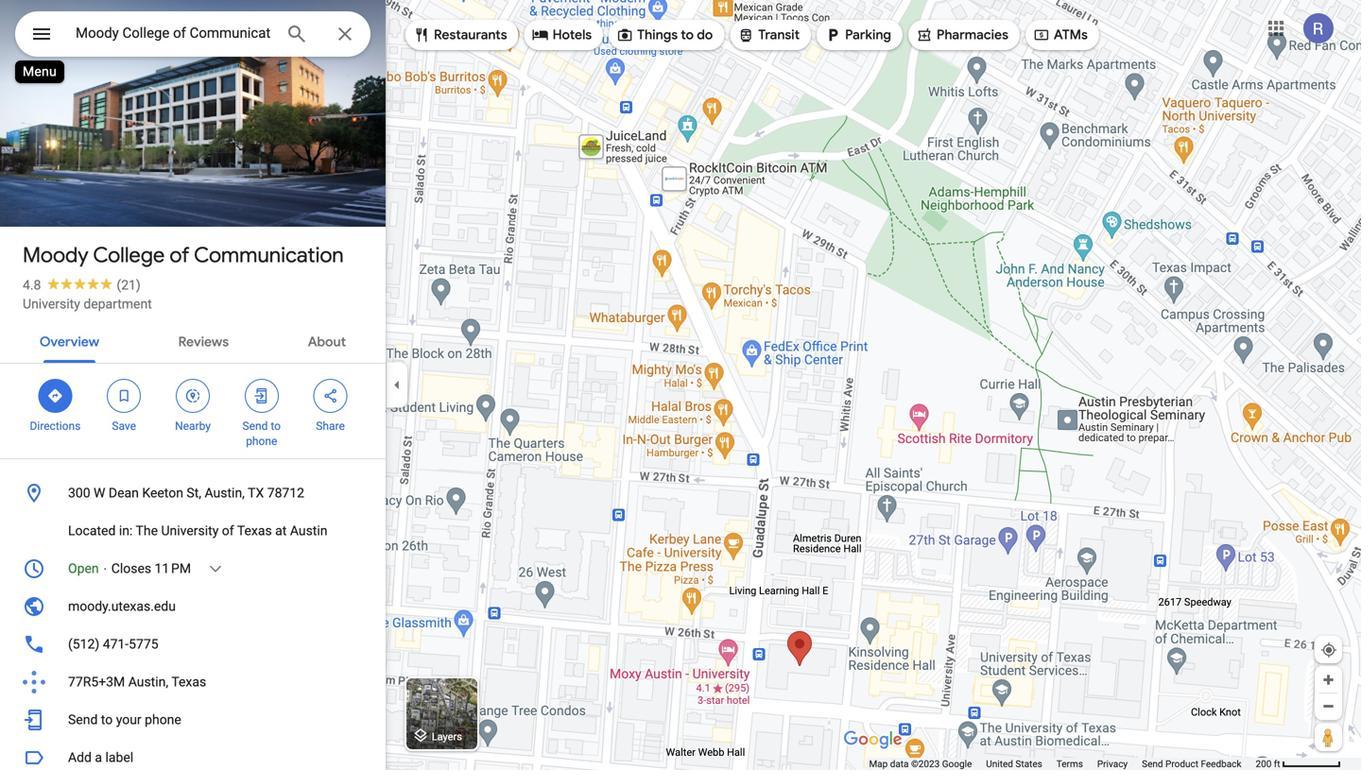 Task type: vqa. For each thing, say whether or not it's contained in the screenshot.
flight
no



Task type: locate. For each thing, give the bounding box(es) containing it.
of right college
[[170, 242, 190, 269]]

1 horizontal spatial to
[[271, 420, 281, 433]]

footer
[[870, 758, 1256, 771]]

communication
[[194, 242, 344, 269]]

0 horizontal spatial university
[[23, 296, 80, 312]]

0 horizontal spatial phone
[[145, 713, 181, 728]]

located in: the university of texas at austin
[[68, 523, 328, 539]]

layers
[[432, 731, 462, 743]]

phone down 
[[246, 435, 277, 448]]


[[916, 25, 933, 45]]

send inside send to phone
[[243, 420, 268, 433]]

to
[[681, 26, 694, 44], [271, 420, 281, 433], [101, 713, 113, 728]]

 restaurants
[[413, 25, 508, 45]]


[[184, 386, 201, 407]]

open
[[68, 561, 99, 577]]

2 vertical spatial send
[[1143, 759, 1164, 770]]


[[47, 386, 64, 407]]

moody.utexas.edu link
[[0, 588, 386, 626]]

2 horizontal spatial send
[[1143, 759, 1164, 770]]

0 horizontal spatial send
[[68, 713, 98, 728]]

to left "share"
[[271, 420, 281, 433]]

⋅
[[102, 561, 108, 577]]

map
[[870, 759, 888, 770]]

austin, right st,
[[205, 486, 245, 501]]

united states button
[[987, 758, 1043, 771]]


[[116, 386, 133, 407]]

open ⋅ closes 11 pm
[[68, 561, 191, 577]]

google maps element
[[0, 0, 1362, 771]]

do
[[697, 26, 713, 44]]

map data ©2023 google
[[870, 759, 972, 770]]

0 vertical spatial university
[[23, 296, 80, 312]]

send for send to phone
[[243, 420, 268, 433]]

reviews
[[178, 334, 229, 351]]

471-
[[103, 637, 129, 653]]

to for send to your phone
[[101, 713, 113, 728]]

texas left "at" on the bottom left of the page
[[237, 523, 272, 539]]

21 reviews element
[[117, 278, 141, 293]]

1 vertical spatial university
[[161, 523, 219, 539]]

pharmacies
[[937, 26, 1009, 44]]

1 horizontal spatial phone
[[246, 435, 277, 448]]


[[738, 25, 755, 45]]

send up add on the left of the page
[[68, 713, 98, 728]]

 parking
[[825, 25, 892, 45]]

send to your phone button
[[0, 702, 386, 740]]

to left your
[[101, 713, 113, 728]]


[[617, 25, 634, 45]]

texas
[[237, 523, 272, 539], [171, 675, 206, 690]]

about
[[308, 334, 346, 351]]

1 vertical spatial phone
[[145, 713, 181, 728]]

department
[[84, 296, 152, 312]]

Moody College of Communication field
[[15, 11, 371, 57]]

77r5+3m austin, texas
[[68, 675, 206, 690]]

product
[[1166, 759, 1199, 770]]

5775
[[129, 637, 158, 653]]

show your location image
[[1321, 642, 1338, 659]]

0 horizontal spatial to
[[101, 713, 113, 728]]

share
[[316, 420, 345, 433]]

send down 
[[243, 420, 268, 433]]

send inside information for moody college of communication region
[[68, 713, 98, 728]]

phone right your
[[145, 713, 181, 728]]

austin,
[[205, 486, 245, 501], [128, 675, 168, 690]]

phone inside send to phone
[[246, 435, 277, 448]]

(512)
[[68, 637, 100, 653]]

texas down (512) 471-5775 "button"
[[171, 675, 206, 690]]

parking
[[846, 26, 892, 44]]

 atms
[[1034, 25, 1088, 45]]

to inside send to phone
[[271, 420, 281, 433]]

 pharmacies
[[916, 25, 1009, 45]]

send left product
[[1143, 759, 1164, 770]]

closes
[[111, 561, 151, 577]]

send
[[243, 420, 268, 433], [68, 713, 98, 728], [1143, 759, 1164, 770]]

to left do
[[681, 26, 694, 44]]

at
[[275, 523, 287, 539]]

1 horizontal spatial send
[[243, 420, 268, 433]]

0 vertical spatial of
[[170, 242, 190, 269]]

of up show open hours for the week image
[[222, 523, 234, 539]]

0 vertical spatial send
[[243, 420, 268, 433]]

about button
[[293, 318, 361, 363]]

university inside information for moody college of communication region
[[161, 523, 219, 539]]

university
[[23, 296, 80, 312], [161, 523, 219, 539]]


[[1034, 25, 1051, 45]]

1 vertical spatial to
[[271, 420, 281, 433]]

2 vertical spatial to
[[101, 713, 113, 728]]

tab list containing overview
[[0, 318, 386, 363]]

1 horizontal spatial university
[[161, 523, 219, 539]]

tab list
[[0, 318, 386, 363]]

53 photos
[[48, 187, 116, 205]]

4.8
[[23, 278, 41, 293]]

1 vertical spatial austin,
[[128, 675, 168, 690]]

0 vertical spatial texas
[[237, 523, 272, 539]]

0 vertical spatial phone
[[246, 435, 277, 448]]

1 vertical spatial texas
[[171, 675, 206, 690]]

1 vertical spatial send
[[68, 713, 98, 728]]

show open hours for the week image
[[207, 561, 224, 578]]

phone
[[246, 435, 277, 448], [145, 713, 181, 728]]

terms button
[[1057, 758, 1084, 771]]

200
[[1256, 759, 1272, 770]]

to inside button
[[101, 713, 113, 728]]

 search field
[[15, 11, 371, 61]]

1 horizontal spatial austin,
[[205, 486, 245, 501]]


[[322, 386, 339, 407]]

university down 300 w dean keeton st, austin, tx 78712 button
[[161, 523, 219, 539]]

actions for moody college of communication region
[[0, 364, 386, 459]]

photo of moody college of communication image
[[0, 0, 394, 227]]

0 vertical spatial to
[[681, 26, 694, 44]]

1 horizontal spatial of
[[222, 523, 234, 539]]

label
[[105, 750, 133, 766]]

None field
[[76, 22, 270, 44]]

none field inside moody college of communication field
[[76, 22, 270, 44]]

footer containing map data ©2023 google
[[870, 758, 1256, 771]]

1 vertical spatial of
[[222, 523, 234, 539]]

st,
[[187, 486, 201, 501]]

 hotels
[[532, 25, 592, 45]]

(512) 471-5775 button
[[0, 626, 386, 664]]

university down '4.8'
[[23, 296, 80, 312]]

2 horizontal spatial to
[[681, 26, 694, 44]]

austin, down 5775
[[128, 675, 168, 690]]

300 w dean keeton st, austin, tx 78712
[[68, 486, 305, 501]]

united
[[987, 759, 1014, 770]]



Task type: describe. For each thing, give the bounding box(es) containing it.
things
[[638, 26, 678, 44]]

(21)
[[117, 278, 141, 293]]

information for moody college of communication region
[[0, 475, 386, 740]]

send product feedback
[[1143, 759, 1242, 770]]

send for send product feedback
[[1143, 759, 1164, 770]]

located
[[68, 523, 116, 539]]

university department
[[23, 296, 152, 312]]

to for send to phone
[[271, 420, 281, 433]]

moody college of communication main content
[[0, 0, 394, 771]]

0 horizontal spatial austin,
[[128, 675, 168, 690]]

78712
[[267, 486, 305, 501]]

data
[[891, 759, 909, 770]]

hours image
[[23, 558, 45, 581]]

300
[[68, 486, 90, 501]]

transit
[[759, 26, 800, 44]]

directions
[[30, 420, 81, 433]]

show street view coverage image
[[1315, 723, 1343, 752]]

4.8 stars image
[[41, 278, 117, 290]]

 transit
[[738, 25, 800, 45]]

restaurants
[[434, 26, 508, 44]]

hotels
[[553, 26, 592, 44]]

in:
[[119, 523, 133, 539]]

 button
[[15, 11, 68, 61]]

11 pm
[[155, 561, 191, 577]]

53 photos button
[[14, 180, 123, 213]]

tab list inside moody college of communication main content
[[0, 318, 386, 363]]

 things to do
[[617, 25, 713, 45]]

privacy
[[1098, 759, 1128, 770]]

zoom in image
[[1322, 673, 1336, 688]]


[[532, 25, 549, 45]]


[[253, 386, 270, 407]]

collapse side panel image
[[387, 375, 408, 396]]

footer inside google maps element
[[870, 758, 1256, 771]]

save
[[112, 420, 136, 433]]

1 horizontal spatial texas
[[237, 523, 272, 539]]

feedback
[[1201, 759, 1242, 770]]

keeton
[[142, 486, 183, 501]]

0 horizontal spatial texas
[[171, 675, 206, 690]]

overview
[[40, 334, 99, 351]]

google
[[943, 759, 972, 770]]

send to phone
[[243, 420, 281, 448]]

moody college of communication
[[23, 242, 344, 269]]


[[825, 25, 842, 45]]

add a label
[[68, 750, 133, 766]]

77r5+3m
[[68, 675, 125, 690]]

0 horizontal spatial of
[[170, 242, 190, 269]]

dean
[[109, 486, 139, 501]]

©2023
[[912, 759, 940, 770]]

moody
[[23, 242, 89, 269]]

terms
[[1057, 759, 1084, 770]]

atms
[[1054, 26, 1088, 44]]

send product feedback button
[[1143, 758, 1242, 771]]

united states
[[987, 759, 1043, 770]]

your
[[116, 713, 142, 728]]

photos
[[69, 187, 116, 205]]

(512) 471-5775
[[68, 637, 158, 653]]

ft
[[1275, 759, 1281, 770]]


[[30, 20, 53, 48]]

add a label button
[[0, 740, 386, 771]]

moody.utexas.edu
[[68, 599, 176, 615]]

privacy button
[[1098, 758, 1128, 771]]

college
[[93, 242, 165, 269]]

300 w dean keeton st, austin, tx 78712 button
[[0, 475, 386, 513]]

austin
[[290, 523, 328, 539]]

university department button
[[23, 295, 152, 314]]

located in: the university of texas at austin button
[[0, 513, 386, 550]]

phone inside button
[[145, 713, 181, 728]]

to inside  things to do
[[681, 26, 694, 44]]

send to your phone
[[68, 713, 181, 728]]

a
[[95, 750, 102, 766]]

send for send to your phone
[[68, 713, 98, 728]]

53
[[48, 187, 65, 205]]

zoom out image
[[1322, 700, 1336, 714]]


[[413, 25, 430, 45]]

nearby
[[175, 420, 211, 433]]

overview button
[[24, 318, 114, 363]]

google account: ruby anderson  
(rubyanndersson@gmail.com) image
[[1304, 13, 1334, 44]]

states
[[1016, 759, 1043, 770]]

0 vertical spatial austin,
[[205, 486, 245, 501]]

the
[[136, 523, 158, 539]]

reviews button
[[163, 318, 244, 363]]

tx
[[248, 486, 264, 501]]

200 ft
[[1256, 759, 1281, 770]]

77r5+3m austin, texas button
[[0, 664, 386, 702]]

of inside button
[[222, 523, 234, 539]]



